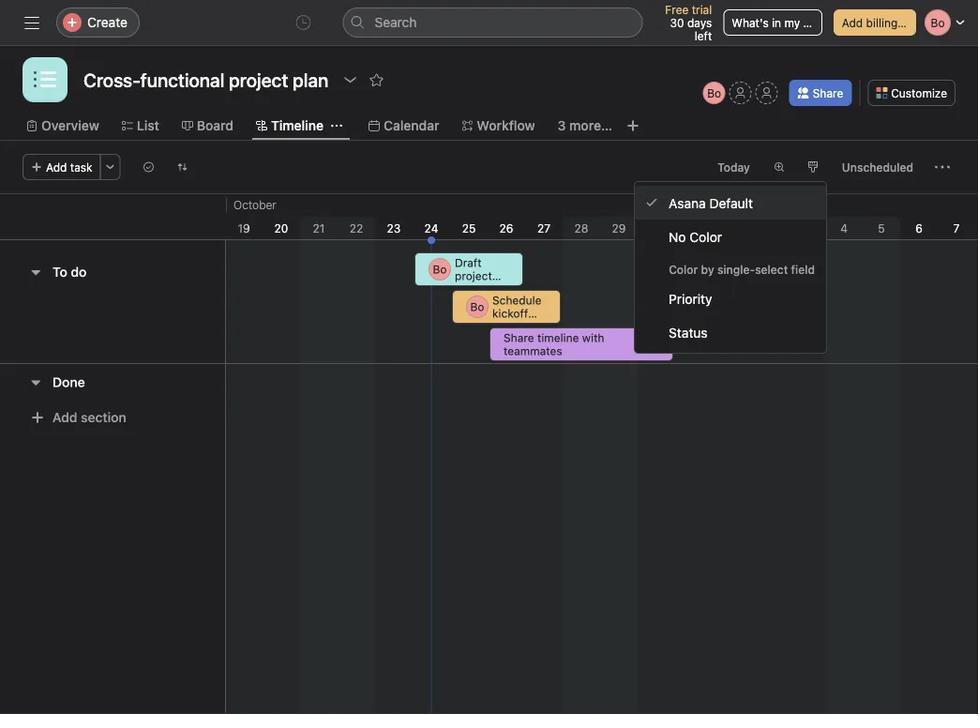 Task type: locate. For each thing, give the bounding box(es) containing it.
0 horizontal spatial share
[[504, 331, 535, 344]]

30
[[670, 16, 685, 29], [650, 221, 664, 235]]

select
[[756, 263, 789, 276]]

trial?
[[804, 16, 830, 29]]

meeting
[[493, 320, 536, 333]]

bo inside button
[[708, 86, 722, 99]]

to do button
[[53, 255, 87, 289]]

4
[[841, 221, 848, 235]]

create
[[87, 15, 128, 30]]

30 left no
[[650, 221, 664, 235]]

28
[[575, 221, 589, 235]]

add down done button
[[53, 410, 77, 425]]

customize
[[892, 86, 948, 99]]

what's
[[732, 16, 769, 29]]

brief
[[455, 282, 480, 296]]

31
[[688, 221, 701, 235]]

share
[[813, 86, 844, 99], [504, 331, 535, 344]]

share inside share timeline with teammates
[[504, 331, 535, 344]]

None text field
[[79, 63, 333, 97]]

timeline link
[[256, 115, 324, 136]]

more actions image
[[936, 160, 951, 175]]

unscheduled
[[843, 160, 914, 174]]

priority
[[669, 291, 713, 306]]

more actions image
[[105, 161, 116, 173]]

7
[[954, 221, 960, 235]]

color left 1
[[690, 229, 723, 244]]

22
[[350, 221, 363, 235]]

add task button
[[23, 154, 101, 180]]

status
[[669, 324, 708, 340]]

november
[[721, 198, 775, 211]]

to
[[53, 264, 67, 280]]

25
[[462, 221, 476, 235]]

6
[[916, 221, 923, 235]]

3 left 4
[[804, 221, 811, 235]]

board link
[[182, 115, 234, 136]]

left
[[695, 29, 713, 42]]

single-
[[718, 263, 756, 276]]

collapse task list for the section to do image
[[28, 265, 43, 280]]

share down kickoff
[[504, 331, 535, 344]]

add to starred image
[[369, 72, 384, 87]]

26
[[500, 221, 514, 235]]

0 vertical spatial add
[[842, 16, 864, 29]]

today button
[[710, 154, 759, 180]]

23
[[387, 221, 401, 235]]

bo down left
[[708, 86, 722, 99]]

30 left days
[[670, 16, 685, 29]]

1 horizontal spatial 30
[[670, 16, 685, 29]]

what's in my trial?
[[732, 16, 830, 29]]

1 vertical spatial bo
[[433, 263, 447, 276]]

3 inside dropdown button
[[558, 118, 566, 133]]

5
[[879, 221, 886, 235]]

bo
[[708, 86, 722, 99], [433, 263, 447, 276], [471, 300, 485, 313]]

add task
[[46, 160, 93, 174]]

list
[[137, 118, 159, 133]]

24
[[425, 221, 439, 235]]

all tasks image
[[143, 161, 154, 173]]

29
[[612, 221, 626, 235]]

1 vertical spatial add
[[46, 160, 67, 174]]

2 horizontal spatial bo
[[708, 86, 722, 99]]

customize button
[[868, 80, 956, 106]]

timeline
[[538, 331, 579, 344]]

0 vertical spatial bo
[[708, 86, 722, 99]]

0 vertical spatial 30
[[670, 16, 685, 29]]

add left billing
[[842, 16, 864, 29]]

bo left "draft"
[[433, 263, 447, 276]]

0 horizontal spatial bo
[[433, 263, 447, 276]]

add
[[842, 16, 864, 29], [46, 160, 67, 174], [53, 410, 77, 425]]

draft project brief
[[455, 256, 492, 296]]

add for add billing info
[[842, 16, 864, 29]]

add section
[[53, 410, 126, 425]]

2 vertical spatial add
[[53, 410, 77, 425]]

1 horizontal spatial share
[[813, 86, 844, 99]]

1 horizontal spatial 3
[[804, 221, 811, 235]]

share inside button
[[813, 86, 844, 99]]

1 vertical spatial share
[[504, 331, 535, 344]]

color left by
[[669, 263, 699, 276]]

by
[[702, 263, 715, 276]]

1 vertical spatial 30
[[650, 221, 664, 235]]

schedule kickoff meeting
[[493, 294, 542, 333]]

add left task on the top left
[[46, 160, 67, 174]]

default
[[710, 195, 754, 210]]

teammates
[[504, 344, 563, 358]]

bo for schedule kickoff meeting
[[471, 300, 485, 313]]

1 vertical spatial 3
[[804, 221, 811, 235]]

add tab image
[[626, 118, 641, 133]]

3
[[558, 118, 566, 133], [804, 221, 811, 235]]

more…
[[570, 118, 613, 133]]

share down the trial?
[[813, 86, 844, 99]]

0 horizontal spatial 3
[[558, 118, 566, 133]]

0 vertical spatial color
[[690, 229, 723, 244]]

priority link
[[635, 282, 827, 315]]

add inside "button"
[[842, 16, 864, 29]]

share button
[[790, 80, 852, 106]]

0 vertical spatial share
[[813, 86, 844, 99]]

3 left more…
[[558, 118, 566, 133]]

expand sidebar image
[[24, 15, 39, 30]]

unscheduled button
[[834, 154, 922, 180]]

bo down "brief"
[[471, 300, 485, 313]]

0 vertical spatial 3
[[558, 118, 566, 133]]

30 inside free trial 30 days left
[[670, 16, 685, 29]]

1 vertical spatial color
[[669, 263, 699, 276]]

2 vertical spatial bo
[[471, 300, 485, 313]]

1 horizontal spatial bo
[[471, 300, 485, 313]]

3 for 3
[[804, 221, 811, 235]]

create button
[[56, 8, 140, 38]]

what's in my trial? button
[[724, 9, 830, 36]]



Task type: describe. For each thing, give the bounding box(es) containing it.
add billing info button
[[834, 9, 921, 36]]

add section button
[[23, 401, 134, 434]]

done button
[[53, 366, 85, 399]]

list image
[[34, 69, 56, 91]]

add for add task
[[46, 160, 67, 174]]

share for share timeline with teammates
[[504, 331, 535, 344]]

draft
[[455, 256, 482, 269]]

list link
[[122, 115, 159, 136]]

search list box
[[343, 8, 643, 38]]

none image
[[177, 161, 188, 173]]

add for add section
[[53, 410, 77, 425]]

to do
[[53, 264, 87, 280]]

no
[[669, 229, 686, 244]]

asana default
[[669, 195, 754, 210]]

color: default image
[[808, 161, 819, 173]]

trial
[[692, 3, 713, 16]]

info
[[902, 16, 921, 29]]

0 horizontal spatial 30
[[650, 221, 664, 235]]

tab actions image
[[331, 120, 342, 131]]

collapse task list for the section done image
[[28, 375, 43, 390]]

days
[[688, 16, 713, 29]]

2
[[766, 221, 773, 235]]

status link
[[635, 315, 827, 349]]

board
[[197, 118, 234, 133]]

bo button
[[704, 82, 726, 104]]

search
[[375, 15, 417, 30]]

free
[[666, 3, 689, 16]]

kickoff
[[493, 307, 529, 320]]

free trial 30 days left
[[666, 3, 713, 42]]

no color
[[669, 229, 723, 244]]

do
[[71, 264, 87, 280]]

1
[[729, 221, 735, 235]]

billing
[[867, 16, 898, 29]]

color by single-select field
[[669, 263, 815, 276]]

overview
[[41, 118, 99, 133]]

october
[[234, 198, 277, 211]]

asana default link
[[635, 186, 827, 220]]

schedule
[[493, 294, 542, 307]]

21
[[313, 221, 325, 235]]

bo for draft project brief
[[433, 263, 447, 276]]

field
[[792, 263, 815, 276]]

20
[[275, 221, 288, 235]]

3 more… button
[[558, 115, 613, 136]]

27
[[538, 221, 551, 235]]

share for share
[[813, 86, 844, 99]]

my
[[785, 16, 801, 29]]

share timeline with teammates
[[504, 331, 605, 358]]

no color link
[[635, 220, 827, 253]]

calendar link
[[369, 115, 440, 136]]

task
[[70, 160, 93, 174]]

weeks image
[[774, 161, 785, 173]]

calendar
[[384, 118, 440, 133]]

3 more…
[[558, 118, 613, 133]]

done
[[53, 374, 85, 390]]

project
[[455, 269, 492, 282]]

today
[[718, 160, 751, 174]]

19
[[238, 221, 250, 235]]

section
[[81, 410, 126, 425]]

history image
[[296, 15, 311, 30]]

timeline
[[271, 118, 324, 133]]

3 for 3 more…
[[558, 118, 566, 133]]

workflow link
[[462, 115, 535, 136]]

in
[[772, 16, 782, 29]]

search button
[[343, 8, 643, 38]]

workflow
[[477, 118, 535, 133]]

with
[[583, 331, 605, 344]]

asana
[[669, 195, 706, 210]]

show options image
[[343, 72, 358, 87]]

overview link
[[26, 115, 99, 136]]

add billing info
[[842, 16, 921, 29]]



Task type: vqa. For each thing, say whether or not it's contained in the screenshot.
Reference
no



